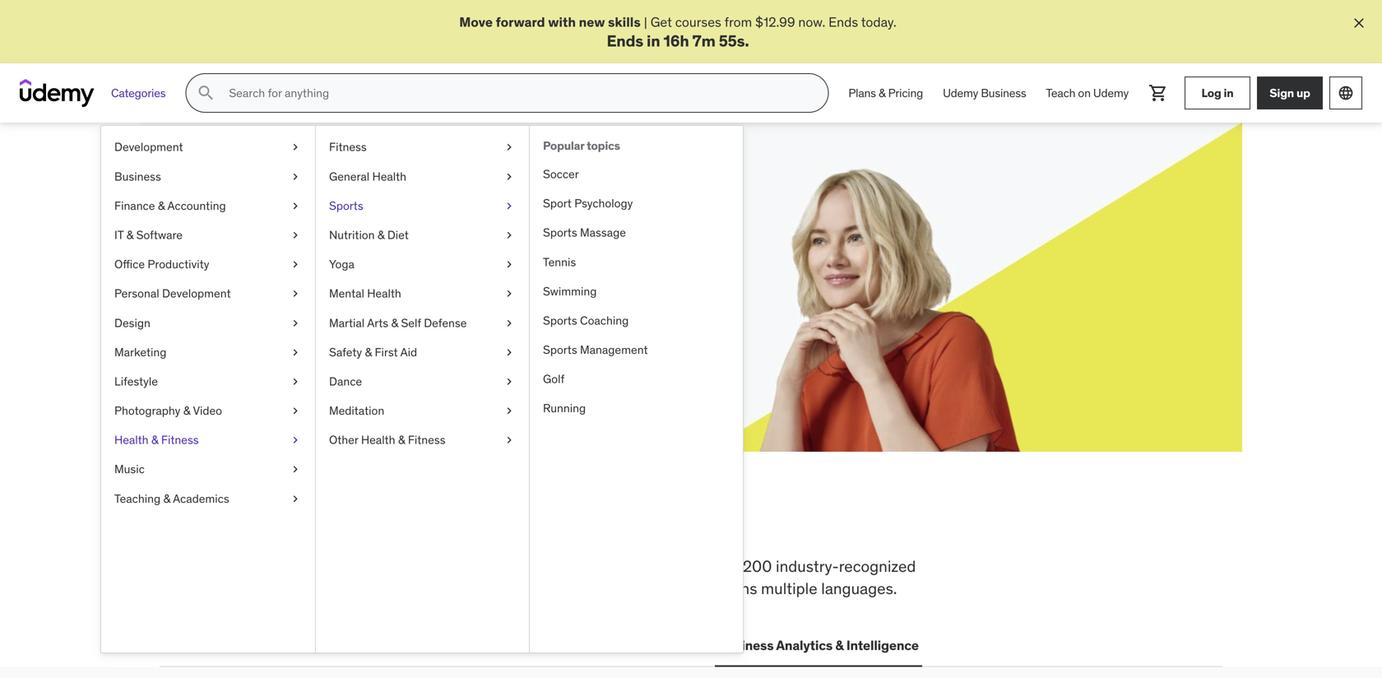 Task type: describe. For each thing, give the bounding box(es) containing it.
popular topics
[[543, 138, 620, 153]]

xsmall image for mental health
[[503, 286, 516, 302]]

teaching & academics
[[114, 491, 229, 506]]

personal development
[[114, 286, 231, 301]]

soccer
[[543, 167, 579, 181]]

nutrition
[[329, 227, 375, 242]]

spans
[[716, 578, 757, 598]]

topics,
[[475, 556, 522, 576]]

little
[[467, 235, 493, 252]]

sports massage link
[[530, 218, 743, 247]]

sports management link
[[530, 335, 743, 365]]

lifestyle link
[[101, 367, 315, 396]]

martial arts & self defense
[[329, 315, 467, 330]]

design link
[[101, 308, 315, 338]]

it & software link
[[101, 220, 315, 250]]

other health & fitness
[[329, 432, 446, 447]]

teach on udemy
[[1046, 85, 1129, 100]]

need
[[433, 502, 512, 545]]

marketing link
[[101, 338, 315, 367]]

leadership
[[413, 637, 481, 654]]

popular
[[543, 138, 584, 153]]

shopping cart with 0 items image
[[1149, 83, 1168, 103]]

professional
[[502, 578, 587, 598]]

and
[[686, 578, 712, 598]]

software
[[136, 227, 183, 242]]

finance & accounting link
[[101, 191, 315, 220]]

personal development link
[[101, 279, 315, 308]]

pricing
[[888, 85, 923, 100]]

xsmall image for personal development
[[289, 286, 302, 302]]

& for software
[[126, 227, 133, 242]]

nutrition & diet
[[329, 227, 409, 242]]

sports management
[[543, 342, 648, 357]]

industry-
[[776, 556, 839, 576]]

0 vertical spatial your
[[341, 194, 400, 228]]

swimming link
[[530, 277, 743, 306]]

well-
[[406, 578, 440, 598]]

certifications
[[309, 637, 393, 654]]

skills inside covering critical workplace skills to technical topics, including prep content for over 200 industry-recognized certifications, our catalog supports well-rounded professional development and spans multiple languages.
[[352, 556, 387, 576]]

plans & pricing link
[[839, 73, 933, 113]]

photography
[[114, 403, 180, 418]]

fitness inside other health & fitness link
[[408, 432, 446, 447]]

& for fitness
[[151, 432, 158, 447]]

sports for sports massage
[[543, 225, 577, 240]]

sports massage
[[543, 225, 626, 240]]

academics
[[173, 491, 229, 506]]

from
[[725, 14, 752, 30]]

data
[[500, 637, 529, 654]]

with inside skills for your future expand your potential with a course for as little as $12.99. sale ends today.
[[350, 235, 375, 252]]

data science button
[[497, 626, 584, 665]]

log in link
[[1185, 77, 1251, 110]]

future
[[405, 194, 486, 228]]

xsmall image for marketing
[[289, 344, 302, 360]]

in inside move forward with new skills | get courses from $12.99 now. ends today. ends in 16h 7m 55s .
[[647, 31, 660, 51]]

content
[[629, 556, 683, 576]]

sports coaching
[[543, 313, 629, 328]]

& for video
[[183, 403, 190, 418]]

sign
[[1270, 85, 1294, 100]]

development for personal
[[162, 286, 231, 301]]

xsmall image for general health
[[503, 169, 516, 185]]

choose a language image
[[1338, 85, 1354, 101]]

communication
[[601, 637, 698, 654]]

mental health link
[[316, 279, 529, 308]]

xsmall image for lifestyle
[[289, 374, 302, 390]]

golf link
[[530, 365, 743, 394]]

recognized
[[839, 556, 916, 576]]

0 horizontal spatial ends
[[607, 31, 643, 51]]

2 as from the left
[[496, 235, 510, 252]]

xsmall image for sports
[[503, 198, 516, 214]]

meditation
[[329, 403, 384, 418]]

16h 7m 55s
[[664, 31, 745, 51]]

sports for sports coaching
[[543, 313, 577, 328]]

1 vertical spatial in
[[1224, 85, 1234, 100]]

data science
[[500, 637, 581, 654]]

business link
[[101, 162, 315, 191]]

dance link
[[316, 367, 529, 396]]

safety & first aid
[[329, 345, 417, 359]]

submit search image
[[196, 83, 216, 103]]

$12.99
[[755, 14, 795, 30]]

xsmall image for other health & fitness
[[503, 432, 516, 448]]

communication button
[[597, 626, 702, 665]]

safety & first aid link
[[316, 338, 529, 367]]

course
[[388, 235, 428, 252]]

development link
[[101, 133, 315, 162]]

sports link
[[316, 191, 529, 220]]

office productivity
[[114, 257, 209, 272]]

now.
[[798, 14, 825, 30]]

you
[[368, 502, 427, 545]]

sports coaching link
[[530, 306, 743, 335]]

catalog
[[285, 578, 336, 598]]

xsmall image for dance
[[503, 374, 516, 390]]

it & software
[[114, 227, 183, 242]]

over
[[709, 556, 739, 576]]

& inside button
[[835, 637, 844, 654]]

for for workplace
[[686, 556, 706, 576]]

covering critical workplace skills to technical topics, including prep content for over 200 industry-recognized certifications, our catalog supports well-rounded professional development and spans multiple languages.
[[160, 556, 916, 598]]

fitness inside health & fitness link
[[161, 432, 199, 447]]

business for business
[[114, 169, 161, 184]]

coaching
[[580, 313, 629, 328]]

fitness inside fitness link
[[329, 140, 367, 154]]

1 vertical spatial skills
[[273, 502, 361, 545]]

skills inside move forward with new skills | get courses from $12.99 now. ends today. ends in 16h 7m 55s .
[[608, 14, 641, 30]]

science
[[532, 637, 581, 654]]

categories button
[[101, 73, 176, 113]]

health for general health
[[372, 169, 406, 184]]

plans & pricing
[[849, 85, 923, 100]]

move
[[459, 14, 493, 30]]

get
[[651, 14, 672, 30]]

log in
[[1202, 85, 1234, 100]]

photography & video link
[[101, 396, 315, 426]]

& for academics
[[163, 491, 170, 506]]

xsmall image for fitness
[[503, 139, 516, 155]]

business inside udemy business 'link'
[[981, 85, 1026, 100]]

2 udemy from the left
[[1093, 85, 1129, 100]]

today. inside move forward with new skills | get courses from $12.99 now. ends today. ends in 16h 7m 55s .
[[861, 14, 897, 30]]

& for pricing
[[879, 85, 886, 100]]



Task type: vqa. For each thing, say whether or not it's contained in the screenshot.
200
yes



Task type: locate. For each thing, give the bounding box(es) containing it.
psychology
[[574, 196, 633, 211]]

1 udemy from the left
[[943, 85, 978, 100]]

0 horizontal spatial in
[[518, 502, 550, 545]]

udemy right on
[[1093, 85, 1129, 100]]

it for it & software
[[114, 227, 124, 242]]

1 horizontal spatial business
[[718, 637, 774, 654]]

1 vertical spatial development
[[162, 286, 231, 301]]

& down meditation link
[[398, 432, 405, 447]]

health
[[372, 169, 406, 184], [367, 286, 401, 301], [114, 432, 149, 447], [361, 432, 395, 447]]

business analytics & intelligence
[[718, 637, 919, 654]]

1 horizontal spatial today.
[[861, 14, 897, 30]]

web development
[[163, 637, 276, 654]]

1 vertical spatial with
[[350, 235, 375, 252]]

xsmall image for it & software
[[289, 227, 302, 243]]

& right plans
[[879, 85, 886, 100]]

languages.
[[821, 578, 897, 598]]

business up finance
[[114, 169, 161, 184]]

business left teach
[[981, 85, 1026, 100]]

xsmall image for photography & video
[[289, 403, 302, 419]]

xsmall image for safety & first aid
[[503, 344, 516, 360]]

diet
[[387, 227, 409, 242]]

sale
[[265, 254, 290, 270]]

& left self
[[391, 315, 398, 330]]

for
[[298, 194, 336, 228], [431, 235, 447, 252], [686, 556, 706, 576]]

xsmall image inside photography & video 'link'
[[289, 403, 302, 419]]

tennis link
[[530, 247, 743, 277]]

ends
[[294, 254, 322, 270]]

$12.99.
[[219, 254, 262, 270]]

prep
[[593, 556, 625, 576]]

sport psychology
[[543, 196, 633, 211]]

fitness
[[329, 140, 367, 154], [161, 432, 199, 447], [408, 432, 446, 447]]

sport
[[543, 196, 572, 211]]

1 vertical spatial your
[[266, 235, 292, 252]]

0 horizontal spatial today.
[[325, 254, 361, 270]]

development for web
[[194, 637, 276, 654]]

development
[[591, 578, 682, 598]]

1 horizontal spatial with
[[548, 14, 576, 30]]

xsmall image inside other health & fitness link
[[503, 432, 516, 448]]

as left 'little'
[[450, 235, 464, 252]]

& for accounting
[[158, 198, 165, 213]]

xsmall image inside marketing link
[[289, 344, 302, 360]]

sign up link
[[1257, 77, 1323, 110]]

2 horizontal spatial fitness
[[408, 432, 446, 447]]

tennis
[[543, 254, 576, 269]]

for inside covering critical workplace skills to technical topics, including prep content for over 200 industry-recognized certifications, our catalog supports well-rounded professional development and spans multiple languages.
[[686, 556, 706, 576]]

1 vertical spatial for
[[431, 235, 447, 252]]

health up arts
[[367, 286, 401, 301]]

soccer link
[[530, 160, 743, 189]]

first
[[375, 345, 398, 359]]

xsmall image inside fitness link
[[503, 139, 516, 155]]

health up music
[[114, 432, 149, 447]]

2 vertical spatial business
[[718, 637, 774, 654]]

teach
[[1046, 85, 1076, 100]]

udemy right pricing
[[943, 85, 978, 100]]

today. right 'now.' at the top right of page
[[861, 14, 897, 30]]

safety
[[329, 345, 362, 359]]

0 horizontal spatial udemy
[[943, 85, 978, 100]]

workplace
[[277, 556, 348, 576]]

1 vertical spatial it
[[295, 637, 307, 654]]

sports down general
[[329, 198, 363, 213]]

development right web
[[194, 637, 276, 654]]

for up the and
[[686, 556, 706, 576]]

2 horizontal spatial in
[[1224, 85, 1234, 100]]

sports for sports
[[329, 198, 363, 213]]

1 vertical spatial today.
[[325, 254, 361, 270]]

yoga
[[329, 257, 355, 272]]

& left video at left bottom
[[183, 403, 190, 418]]

200
[[743, 556, 772, 576]]

1 horizontal spatial your
[[341, 194, 400, 228]]

& right finance
[[158, 198, 165, 213]]

|
[[644, 14, 647, 30]]

0 horizontal spatial as
[[450, 235, 464, 252]]

xsmall image
[[289, 139, 302, 155], [503, 139, 516, 155], [503, 169, 516, 185], [289, 198, 302, 214], [289, 227, 302, 243], [503, 227, 516, 243], [289, 286, 302, 302], [503, 286, 516, 302], [503, 344, 516, 360], [289, 374, 302, 390], [503, 374, 516, 390], [289, 461, 302, 477], [289, 491, 302, 507]]

it inside it certifications button
[[295, 637, 307, 654]]

it for it certifications
[[295, 637, 307, 654]]

xsmall image inside lifestyle link
[[289, 374, 302, 390]]

intelligence
[[847, 637, 919, 654]]

xsmall image inside finance & accounting link
[[289, 198, 302, 214]]

yoga link
[[316, 250, 529, 279]]

web development button
[[160, 626, 279, 665]]

with left the new
[[548, 14, 576, 30]]

xsmall image inside personal development link
[[289, 286, 302, 302]]

new
[[579, 14, 605, 30]]

plans
[[849, 85, 876, 100]]

business for business analytics & intelligence
[[718, 637, 774, 654]]

& inside 'link'
[[183, 403, 190, 418]]

up
[[1297, 85, 1311, 100]]

2 vertical spatial skills
[[352, 556, 387, 576]]

xsmall image inside 'business' link
[[289, 169, 302, 185]]

on
[[1078, 85, 1091, 100]]

1 horizontal spatial fitness
[[329, 140, 367, 154]]

1 horizontal spatial in
[[647, 31, 660, 51]]

xsmall image inside yoga link
[[503, 256, 516, 272]]

xsmall image for finance & accounting
[[289, 198, 302, 214]]

xsmall image for development
[[289, 139, 302, 155]]

it certifications
[[295, 637, 393, 654]]

1 horizontal spatial for
[[431, 235, 447, 252]]

your up a
[[341, 194, 400, 228]]

sports element
[[529, 126, 743, 653]]

0 vertical spatial for
[[298, 194, 336, 228]]

0 vertical spatial in
[[647, 31, 660, 51]]

2 horizontal spatial for
[[686, 556, 706, 576]]

health right general
[[372, 169, 406, 184]]

certifications,
[[160, 578, 254, 598]]

0 horizontal spatial for
[[298, 194, 336, 228]]

lifestyle
[[114, 374, 158, 389]]

xsmall image inside mental health link
[[503, 286, 516, 302]]

xsmall image inside 'safety & first aid' link
[[503, 344, 516, 360]]

teaching
[[114, 491, 161, 506]]

for up potential
[[298, 194, 336, 228]]

fitness down photography & video
[[161, 432, 199, 447]]

massage
[[580, 225, 626, 240]]

development down the categories dropdown button
[[114, 140, 183, 154]]

0 horizontal spatial your
[[266, 235, 292, 252]]

mental health
[[329, 286, 401, 301]]

development inside button
[[194, 637, 276, 654]]

your up sale
[[266, 235, 292, 252]]

udemy business link
[[933, 73, 1036, 113]]

Search for anything text field
[[226, 79, 808, 107]]

rounded
[[440, 578, 498, 598]]

business down spans
[[718, 637, 774, 654]]

sport psychology link
[[530, 189, 743, 218]]

xsmall image for office productivity
[[289, 256, 302, 272]]

fitness up general
[[329, 140, 367, 154]]

2 horizontal spatial business
[[981, 85, 1026, 100]]

2 vertical spatial in
[[518, 502, 550, 545]]

all
[[160, 502, 208, 545]]

xsmall image for music
[[289, 461, 302, 477]]

personal
[[114, 286, 159, 301]]

xsmall image inside meditation link
[[503, 403, 516, 419]]

golf
[[543, 372, 565, 386]]

with left a
[[350, 235, 375, 252]]

xsmall image inside health & fitness link
[[289, 432, 302, 448]]

skills up supports
[[352, 556, 387, 576]]

in
[[647, 31, 660, 51], [1224, 85, 1234, 100], [518, 502, 550, 545]]

0 vertical spatial development
[[114, 140, 183, 154]]

it up office
[[114, 227, 124, 242]]

xsmall image inside teaching & academics link
[[289, 491, 302, 507]]

& up office
[[126, 227, 133, 242]]

today. inside skills for your future expand your potential with a course for as little as $12.99. sale ends today.
[[325, 254, 361, 270]]

business inside 'business' link
[[114, 169, 161, 184]]

xsmall image
[[289, 169, 302, 185], [503, 198, 516, 214], [289, 256, 302, 272], [503, 256, 516, 272], [289, 315, 302, 331], [503, 315, 516, 331], [289, 344, 302, 360], [289, 403, 302, 419], [503, 403, 516, 419], [289, 432, 302, 448], [503, 432, 516, 448]]

martial
[[329, 315, 365, 330]]

xsmall image inside martial arts & self defense link
[[503, 315, 516, 331]]

0 vertical spatial business
[[981, 85, 1026, 100]]

.
[[745, 31, 749, 51]]

1 horizontal spatial udemy
[[1093, 85, 1129, 100]]

xsmall image inside design 'link'
[[289, 315, 302, 331]]

xsmall image for health & fitness
[[289, 432, 302, 448]]

design
[[114, 315, 150, 330]]

xsmall image for yoga
[[503, 256, 516, 272]]

dance
[[329, 374, 362, 389]]

one
[[556, 502, 615, 545]]

photography & video
[[114, 403, 222, 418]]

udemy
[[943, 85, 978, 100], [1093, 85, 1129, 100]]

log
[[1202, 85, 1222, 100]]

sports up golf
[[543, 342, 577, 357]]

xsmall image for design
[[289, 315, 302, 331]]

health & fitness
[[114, 432, 199, 447]]

1 as from the left
[[450, 235, 464, 252]]

0 horizontal spatial with
[[350, 235, 375, 252]]

multiple
[[761, 578, 818, 598]]

1 horizontal spatial ends
[[829, 14, 858, 30]]

1 horizontal spatial it
[[295, 637, 307, 654]]

office
[[114, 257, 145, 272]]

xsmall image for teaching & academics
[[289, 491, 302, 507]]

in right log
[[1224, 85, 1234, 100]]

xsmall image inside the sports link
[[503, 198, 516, 214]]

skills up workplace
[[273, 502, 361, 545]]

0 vertical spatial skills
[[608, 14, 641, 30]]

productivity
[[148, 257, 209, 272]]

& for first
[[365, 345, 372, 359]]

& for diet
[[378, 227, 385, 242]]

xsmall image inside the dance link
[[503, 374, 516, 390]]

1 vertical spatial business
[[114, 169, 161, 184]]

xsmall image inside the 'nutrition & diet' 'link'
[[503, 227, 516, 243]]

udemy inside 'link'
[[943, 85, 978, 100]]

health for mental health
[[367, 286, 401, 301]]

1 horizontal spatial as
[[496, 235, 510, 252]]

2 vertical spatial development
[[194, 637, 276, 654]]

development down office productivity link
[[162, 286, 231, 301]]

in up including
[[518, 502, 550, 545]]

as right 'little'
[[496, 235, 510, 252]]

place
[[621, 502, 707, 545]]

it left certifications
[[295, 637, 307, 654]]

& down photography
[[151, 432, 158, 447]]

today. down the nutrition
[[325, 254, 361, 270]]

management
[[580, 342, 648, 357]]

0 vertical spatial with
[[548, 14, 576, 30]]

& left diet
[[378, 227, 385, 242]]

sports down swimming
[[543, 313, 577, 328]]

the
[[214, 502, 267, 545]]

with
[[548, 14, 576, 30], [350, 235, 375, 252]]

expand
[[219, 235, 263, 252]]

xsmall image inside music link
[[289, 461, 302, 477]]

forward
[[496, 14, 545, 30]]

defense
[[424, 315, 467, 330]]

nutrition & diet link
[[316, 220, 529, 250]]

for for your
[[431, 235, 447, 252]]

skills
[[219, 194, 293, 228]]

xsmall image for business
[[289, 169, 302, 185]]

close image
[[1351, 15, 1368, 31]]

for right "course"
[[431, 235, 447, 252]]

xsmall image inside office productivity link
[[289, 256, 302, 272]]

0 horizontal spatial business
[[114, 169, 161, 184]]

xsmall image for nutrition & diet
[[503, 227, 516, 243]]

topics
[[587, 138, 620, 153]]

0 vertical spatial it
[[114, 227, 124, 242]]

sports up tennis
[[543, 225, 577, 240]]

2 vertical spatial for
[[686, 556, 706, 576]]

& right teaching at the bottom left of page
[[163, 491, 170, 506]]

courses
[[675, 14, 721, 30]]

& left first
[[365, 345, 372, 359]]

& right analytics
[[835, 637, 844, 654]]

health right other
[[361, 432, 395, 447]]

& inside 'link'
[[378, 227, 385, 242]]

skills left | at the top left
[[608, 14, 641, 30]]

health for other health & fitness
[[361, 432, 395, 447]]

sports for sports management
[[543, 342, 577, 357]]

udemy image
[[20, 79, 95, 107]]

other health & fitness link
[[316, 426, 529, 455]]

0 horizontal spatial it
[[114, 227, 124, 242]]

technical
[[408, 556, 472, 576]]

with inside move forward with new skills | get courses from $12.99 now. ends today. ends in 16h 7m 55s .
[[548, 14, 576, 30]]

business analytics & intelligence button
[[715, 626, 922, 665]]

xsmall image inside general health link
[[503, 169, 516, 185]]

office productivity link
[[101, 250, 315, 279]]

teach on udemy link
[[1036, 73, 1139, 113]]

in down | at the top left
[[647, 31, 660, 51]]

xsmall image inside development link
[[289, 139, 302, 155]]

xsmall image for martial arts & self defense
[[503, 315, 516, 331]]

xsmall image for meditation
[[503, 403, 516, 419]]

0 horizontal spatial fitness
[[161, 432, 199, 447]]

fitness down meditation link
[[408, 432, 446, 447]]

xsmall image inside the it & software link
[[289, 227, 302, 243]]

business inside business analytics & intelligence button
[[718, 637, 774, 654]]

arts
[[367, 315, 388, 330]]

0 vertical spatial today.
[[861, 14, 897, 30]]



